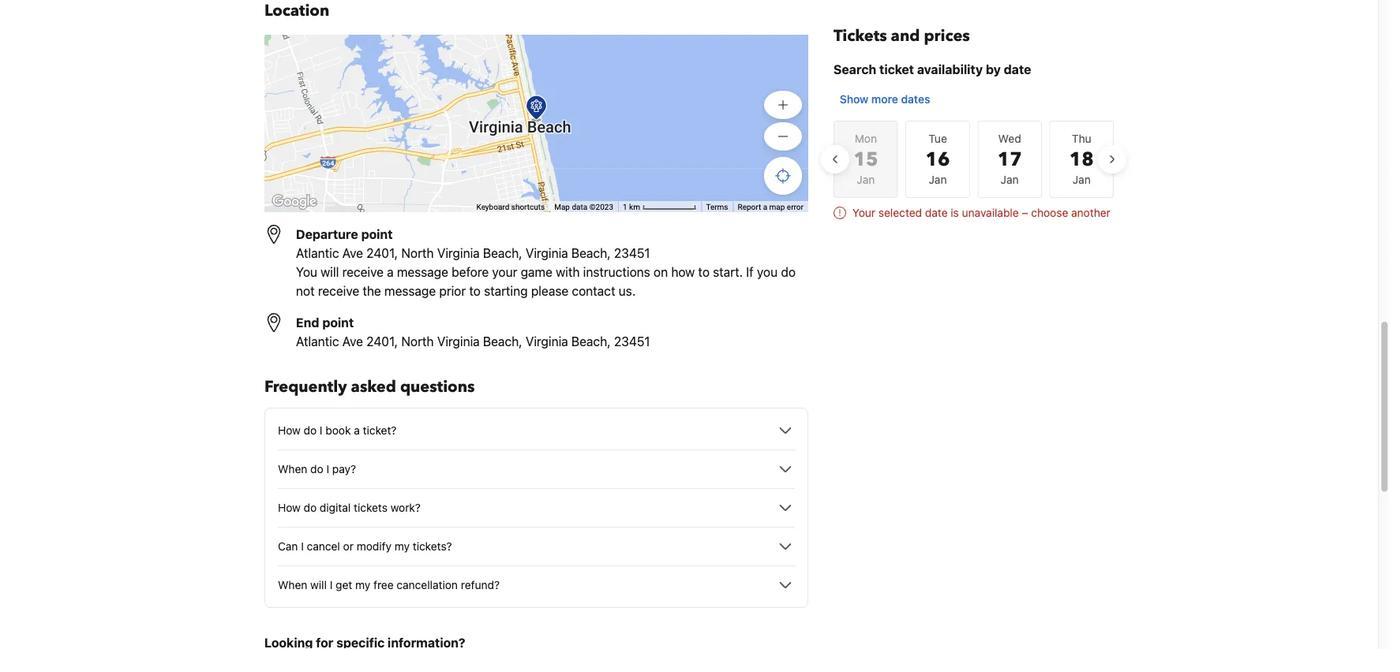 Task type: locate. For each thing, give the bounding box(es) containing it.
1 ave from the top
[[342, 246, 363, 261]]

receive left the
[[318, 284, 359, 299]]

4 jan from the left
[[1073, 173, 1091, 186]]

do for how do digital tickets work?
[[304, 502, 317, 515]]

terms link
[[706, 203, 728, 212]]

2 vertical spatial a
[[354, 424, 360, 437]]

date left is
[[925, 206, 948, 219]]

jan
[[857, 173, 875, 186], [929, 173, 947, 186], [1001, 173, 1019, 186], [1073, 173, 1091, 186]]

0 vertical spatial 2401,
[[366, 246, 398, 261]]

0 horizontal spatial date
[[925, 206, 948, 219]]

beach, down starting
[[483, 334, 522, 349]]

do left the pay?
[[310, 463, 323, 476]]

do right you
[[781, 265, 796, 280]]

2 atlantic from the top
[[296, 334, 339, 349]]

0 vertical spatial atlantic
[[296, 246, 339, 261]]

cancellation
[[397, 579, 458, 592]]

2401, inside departure point atlantic ave 2401, north virginia beach, virginia beach, 23451 you will receive a message before your game with instructions on how to start. if you do not receive the message prior to starting please contact us.
[[366, 246, 398, 261]]

date
[[1004, 62, 1031, 77], [925, 206, 948, 219]]

jan down 18
[[1073, 173, 1091, 186]]

i left the book
[[320, 424, 322, 437]]

keyboard shortcuts
[[476, 203, 545, 212]]

how
[[671, 265, 695, 280]]

atlantic for departure
[[296, 246, 339, 261]]

virginia
[[437, 246, 480, 261], [526, 246, 568, 261], [437, 334, 480, 349], [526, 334, 568, 349]]

when inside 'dropdown button'
[[278, 463, 307, 476]]

1 how from the top
[[278, 424, 301, 437]]

ave
[[342, 246, 363, 261], [342, 334, 363, 349]]

tickets?
[[413, 540, 452, 553]]

0 vertical spatial ave
[[342, 246, 363, 261]]

1 km button
[[618, 201, 701, 213]]

0 horizontal spatial my
[[355, 579, 370, 592]]

how down frequently at the bottom left
[[278, 424, 301, 437]]

your
[[852, 206, 876, 219]]

jan for 16
[[929, 173, 947, 186]]

digital
[[320, 502, 351, 515]]

when left the pay?
[[278, 463, 307, 476]]

you
[[757, 265, 778, 280]]

0 vertical spatial when
[[278, 463, 307, 476]]

how do digital tickets work? button
[[278, 499, 795, 518]]

atlantic inside end point atlantic ave 2401, north virginia beach, virginia beach, 23451
[[296, 334, 339, 349]]

ave inside end point atlantic ave 2401, north virginia beach, virginia beach, 23451
[[342, 334, 363, 349]]

map
[[554, 203, 570, 212]]

ave inside departure point atlantic ave 2401, north virginia beach, virginia beach, 23451 you will receive a message before your game with instructions on how to start. if you do not receive the message prior to starting please contact us.
[[342, 246, 363, 261]]

23451 inside departure point atlantic ave 2401, north virginia beach, virginia beach, 23451 you will receive a message before your game with instructions on how to start. if you do not receive the message prior to starting please contact us.
[[614, 246, 650, 261]]

1 horizontal spatial a
[[387, 265, 394, 280]]

ave for departure
[[342, 246, 363, 261]]

point for departure
[[361, 227, 393, 242]]

1 vertical spatial atlantic
[[296, 334, 339, 349]]

a
[[763, 203, 767, 212], [387, 265, 394, 280], [354, 424, 360, 437]]

1 vertical spatial 2401,
[[366, 334, 398, 349]]

atlantic down departure
[[296, 246, 339, 261]]

2 when from the top
[[278, 579, 307, 592]]

2 how from the top
[[278, 502, 301, 515]]

3 jan from the left
[[1001, 173, 1019, 186]]

i
[[320, 424, 322, 437], [326, 463, 329, 476], [301, 540, 304, 553], [330, 579, 333, 592]]

ave down departure
[[342, 246, 363, 261]]

jan down 16 at right
[[929, 173, 947, 186]]

0 vertical spatial a
[[763, 203, 767, 212]]

how inside how do i book a ticket? dropdown button
[[278, 424, 301, 437]]

2 north from the top
[[401, 334, 434, 349]]

report
[[738, 203, 761, 212]]

2401, up asked
[[366, 334, 398, 349]]

jan inside wed 17 jan
[[1001, 173, 1019, 186]]

atlantic inside departure point atlantic ave 2401, north virginia beach, virginia beach, 23451 you will receive a message before your game with instructions on how to start. if you do not receive the message prior to starting please contact us.
[[296, 246, 339, 261]]

frequently
[[264, 377, 347, 398]]

1 jan from the left
[[857, 173, 875, 186]]

2 23451 from the top
[[614, 334, 650, 349]]

jan inside the mon 15 jan
[[857, 173, 875, 186]]

north for departure
[[401, 246, 434, 261]]

1 vertical spatial point
[[322, 315, 354, 330]]

1 vertical spatial when
[[278, 579, 307, 592]]

prior
[[439, 284, 466, 299]]

will inside departure point atlantic ave 2401, north virginia beach, virginia beach, 23451 you will receive a message before your game with instructions on how to start. if you do not receive the message prior to starting please contact us.
[[321, 265, 339, 280]]

23451 for departure point atlantic ave 2401, north virginia beach, virginia beach, 23451 you will receive a message before your game with instructions on how to start. if you do not receive the message prior to starting please contact us.
[[614, 246, 650, 261]]

atlantic
[[296, 246, 339, 261], [296, 334, 339, 349]]

do
[[781, 265, 796, 280], [304, 424, 317, 437], [310, 463, 323, 476], [304, 502, 317, 515]]

0 vertical spatial will
[[321, 265, 339, 280]]

i inside 'dropdown button'
[[326, 463, 329, 476]]

jan inside tue 16 jan
[[929, 173, 947, 186]]

to
[[698, 265, 710, 280], [469, 284, 481, 299]]

1 vertical spatial how
[[278, 502, 301, 515]]

point right end
[[322, 315, 354, 330]]

23451 inside end point atlantic ave 2401, north virginia beach, virginia beach, 23451
[[614, 334, 650, 349]]

how do i book a ticket? button
[[278, 422, 795, 440]]

is
[[951, 206, 959, 219]]

on
[[654, 265, 668, 280]]

2401, inside end point atlantic ave 2401, north virginia beach, virginia beach, 23451
[[366, 334, 398, 349]]

0 vertical spatial to
[[698, 265, 710, 280]]

0 vertical spatial north
[[401, 246, 434, 261]]

2401,
[[366, 246, 398, 261], [366, 334, 398, 349]]

north inside end point atlantic ave 2401, north virginia beach, virginia beach, 23451
[[401, 334, 434, 349]]

1 vertical spatial north
[[401, 334, 434, 349]]

how for how do digital tickets work?
[[278, 502, 301, 515]]

date right by in the right top of the page
[[1004, 62, 1031, 77]]

with
[[556, 265, 580, 280]]

1 vertical spatial to
[[469, 284, 481, 299]]

my right get
[[355, 579, 370, 592]]

point right departure
[[361, 227, 393, 242]]

1 when from the top
[[278, 463, 307, 476]]

jan down 15
[[857, 173, 875, 186]]

when inside dropdown button
[[278, 579, 307, 592]]

1 2401, from the top
[[366, 246, 398, 261]]

north for end
[[401, 334, 434, 349]]

when will i get my free cancellation refund?
[[278, 579, 500, 592]]

wed
[[998, 132, 1021, 145]]

i for pay?
[[326, 463, 329, 476]]

start.
[[713, 265, 743, 280]]

how up can
[[278, 502, 301, 515]]

a inside departure point atlantic ave 2401, north virginia beach, virginia beach, 23451 you will receive a message before your game with instructions on how to start. if you do not receive the message prior to starting please contact us.
[[387, 265, 394, 280]]

23451 up instructions at the top left
[[614, 246, 650, 261]]

0 vertical spatial how
[[278, 424, 301, 437]]

contact
[[572, 284, 615, 299]]

game
[[521, 265, 553, 280]]

region
[[821, 114, 1126, 205]]

end
[[296, 315, 319, 330]]

do left the book
[[304, 424, 317, 437]]

i left get
[[330, 579, 333, 592]]

point inside end point atlantic ave 2401, north virginia beach, virginia beach, 23451
[[322, 315, 354, 330]]

do left digital
[[304, 502, 317, 515]]

how
[[278, 424, 301, 437], [278, 502, 301, 515]]

1 horizontal spatial to
[[698, 265, 710, 280]]

when for when do i pay?
[[278, 463, 307, 476]]

to down before
[[469, 284, 481, 299]]

will left get
[[310, 579, 327, 592]]

1 vertical spatial ave
[[342, 334, 363, 349]]

1 km
[[623, 203, 642, 212]]

ave for end
[[342, 334, 363, 349]]

thu 18 jan
[[1069, 132, 1094, 186]]

how for how do i book a ticket?
[[278, 424, 301, 437]]

show more dates
[[840, 93, 930, 106]]

my right modify
[[395, 540, 410, 553]]

will
[[321, 265, 339, 280], [310, 579, 327, 592]]

1 vertical spatial a
[[387, 265, 394, 280]]

2401, up the
[[366, 246, 398, 261]]

and
[[891, 25, 920, 47]]

message right the
[[384, 284, 436, 299]]

tickets
[[834, 25, 887, 47]]

©2023
[[589, 203, 613, 212]]

0 vertical spatial point
[[361, 227, 393, 242]]

message
[[397, 265, 448, 280], [384, 284, 436, 299]]

i left the pay?
[[326, 463, 329, 476]]

keyboard shortcuts button
[[476, 202, 545, 213]]

your selected date is unavailable – choose another
[[852, 206, 1111, 219]]

jan for 18
[[1073, 173, 1091, 186]]

ave up frequently asked questions
[[342, 334, 363, 349]]

15
[[854, 146, 878, 172]]

by
[[986, 62, 1001, 77]]

jan down the 17
[[1001, 173, 1019, 186]]

0 horizontal spatial point
[[322, 315, 354, 330]]

when will i get my free cancellation refund? button
[[278, 576, 795, 595]]

2 2401, from the top
[[366, 334, 398, 349]]

2 horizontal spatial a
[[763, 203, 767, 212]]

to right how
[[698, 265, 710, 280]]

choose
[[1031, 206, 1068, 219]]

0 vertical spatial date
[[1004, 62, 1031, 77]]

message up prior
[[397, 265, 448, 280]]

receive up the
[[342, 265, 384, 280]]

when do i pay?
[[278, 463, 356, 476]]

1 vertical spatial my
[[355, 579, 370, 592]]

1 atlantic from the top
[[296, 246, 339, 261]]

0 vertical spatial 23451
[[614, 246, 650, 261]]

north inside departure point atlantic ave 2401, north virginia beach, virginia beach, 23451 you will receive a message before your game with instructions on how to start. if you do not receive the message prior to starting please contact us.
[[401, 246, 434, 261]]

2401, for departure
[[366, 246, 398, 261]]

will right you
[[321, 265, 339, 280]]

1 vertical spatial 23451
[[614, 334, 650, 349]]

beach,
[[483, 246, 522, 261], [571, 246, 611, 261], [483, 334, 522, 349], [571, 334, 611, 349]]

do inside 'dropdown button'
[[310, 463, 323, 476]]

beach, up your
[[483, 246, 522, 261]]

another
[[1071, 206, 1111, 219]]

jan inside "thu 18 jan"
[[1073, 173, 1091, 186]]

2 jan from the left
[[929, 173, 947, 186]]

2 ave from the top
[[342, 334, 363, 349]]

report a map error
[[738, 203, 804, 212]]

my
[[395, 540, 410, 553], [355, 579, 370, 592]]

1 north from the top
[[401, 246, 434, 261]]

1 23451 from the top
[[614, 246, 650, 261]]

region containing 15
[[821, 114, 1126, 205]]

map region
[[105, 0, 914, 371]]

point
[[361, 227, 393, 242], [322, 315, 354, 330]]

0 vertical spatial my
[[395, 540, 410, 553]]

23451
[[614, 246, 650, 261], [614, 334, 650, 349]]

jan for 17
[[1001, 173, 1019, 186]]

23451 down us.
[[614, 334, 650, 349]]

point inside departure point atlantic ave 2401, north virginia beach, virginia beach, 23451 you will receive a message before your game with instructions on how to start. if you do not receive the message prior to starting please contact us.
[[361, 227, 393, 242]]

pay?
[[332, 463, 356, 476]]

when down can
[[278, 579, 307, 592]]

0 horizontal spatial a
[[354, 424, 360, 437]]

atlantic down end
[[296, 334, 339, 349]]

thu
[[1072, 132, 1092, 145]]

questions
[[400, 377, 475, 398]]

how inside 'how do digital tickets work?' dropdown button
[[278, 502, 301, 515]]

jan for 15
[[857, 173, 875, 186]]

1 horizontal spatial point
[[361, 227, 393, 242]]

1 vertical spatial will
[[310, 579, 327, 592]]

keyboard
[[476, 203, 509, 212]]

report a map error link
[[738, 203, 804, 212]]

can
[[278, 540, 298, 553]]



Task type: describe. For each thing, give the bounding box(es) containing it.
google image
[[268, 192, 320, 212]]

terms
[[706, 203, 728, 212]]

you
[[296, 265, 317, 280]]

1 vertical spatial receive
[[318, 284, 359, 299]]

please
[[531, 284, 569, 299]]

1 vertical spatial date
[[925, 206, 948, 219]]

before
[[452, 265, 489, 280]]

shortcuts
[[511, 203, 545, 212]]

work?
[[391, 502, 421, 515]]

atlantic for end
[[296, 334, 339, 349]]

0 vertical spatial receive
[[342, 265, 384, 280]]

i for book
[[320, 424, 322, 437]]

not
[[296, 284, 315, 299]]

1 horizontal spatial date
[[1004, 62, 1031, 77]]

tue
[[929, 132, 947, 145]]

do for when do i pay?
[[310, 463, 323, 476]]

search
[[834, 62, 876, 77]]

tue 16 jan
[[926, 132, 950, 186]]

modify
[[357, 540, 392, 553]]

instructions
[[583, 265, 650, 280]]

map data ©2023
[[554, 203, 613, 212]]

can i cancel or modify my tickets?
[[278, 540, 452, 553]]

when for when will i get my free cancellation refund?
[[278, 579, 307, 592]]

search ticket availability by date
[[834, 62, 1031, 77]]

when do i pay? button
[[278, 460, 795, 479]]

location
[[264, 0, 329, 22]]

us.
[[619, 284, 636, 299]]

departure
[[296, 227, 358, 242]]

book
[[325, 424, 351, 437]]

virginia down please
[[526, 334, 568, 349]]

0 vertical spatial message
[[397, 265, 448, 280]]

unavailable
[[962, 206, 1019, 219]]

virginia up questions
[[437, 334, 480, 349]]

2401, for end
[[366, 334, 398, 349]]

the
[[363, 284, 381, 299]]

can i cancel or modify my tickets? button
[[278, 538, 795, 557]]

error
[[787, 203, 804, 212]]

end point atlantic ave 2401, north virginia beach, virginia beach, 23451
[[296, 315, 650, 349]]

free
[[373, 579, 394, 592]]

km
[[629, 203, 640, 212]]

tickets
[[354, 502, 388, 515]]

your
[[492, 265, 517, 280]]

mon
[[855, 132, 877, 145]]

virginia up before
[[437, 246, 480, 261]]

show
[[840, 93, 869, 106]]

wed 17 jan
[[998, 132, 1022, 186]]

0 horizontal spatial to
[[469, 284, 481, 299]]

refund?
[[461, 579, 500, 592]]

do for how do i book a ticket?
[[304, 424, 317, 437]]

17
[[998, 146, 1022, 172]]

map
[[769, 203, 785, 212]]

cancel
[[307, 540, 340, 553]]

will inside dropdown button
[[310, 579, 327, 592]]

frequently asked questions
[[264, 377, 475, 398]]

if
[[746, 265, 754, 280]]

availability
[[917, 62, 983, 77]]

23451 for end point atlantic ave 2401, north virginia beach, virginia beach, 23451
[[614, 334, 650, 349]]

how do digital tickets work?
[[278, 502, 421, 515]]

data
[[572, 203, 588, 212]]

ticket?
[[363, 424, 397, 437]]

asked
[[351, 377, 396, 398]]

i for get
[[330, 579, 333, 592]]

beach, up with
[[571, 246, 611, 261]]

18
[[1069, 146, 1094, 172]]

get
[[336, 579, 352, 592]]

tickets and prices
[[834, 25, 970, 47]]

beach, down contact
[[571, 334, 611, 349]]

–
[[1022, 206, 1028, 219]]

point for end
[[322, 315, 354, 330]]

prices
[[924, 25, 970, 47]]

1 vertical spatial message
[[384, 284, 436, 299]]

ticket
[[879, 62, 914, 77]]

more
[[871, 93, 898, 106]]

or
[[343, 540, 354, 553]]

1 horizontal spatial my
[[395, 540, 410, 553]]

do inside departure point atlantic ave 2401, north virginia beach, virginia beach, 23451 you will receive a message before your game with instructions on how to start. if you do not receive the message prior to starting please contact us.
[[781, 265, 796, 280]]

1
[[623, 203, 627, 212]]

how do i book a ticket?
[[278, 424, 397, 437]]

a inside dropdown button
[[354, 424, 360, 437]]

dates
[[901, 93, 930, 106]]

selected
[[879, 206, 922, 219]]

virginia up game
[[526, 246, 568, 261]]

i right can
[[301, 540, 304, 553]]

departure point atlantic ave 2401, north virginia beach, virginia beach, 23451 you will receive a message before your game with instructions on how to start. if you do not receive the message prior to starting please contact us.
[[296, 227, 796, 299]]

show more dates button
[[834, 85, 937, 114]]

mon 15 jan
[[854, 132, 878, 186]]

16
[[926, 146, 950, 172]]



Task type: vqa. For each thing, say whether or not it's contained in the screenshot.
17876
no



